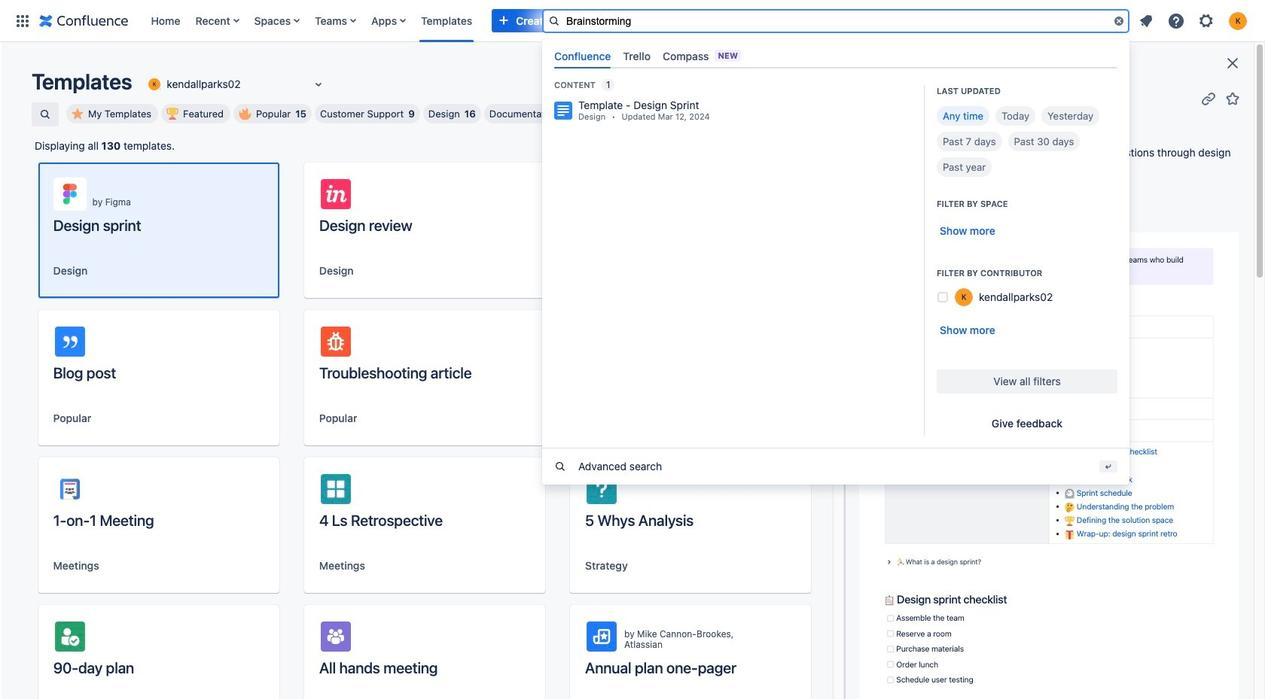 Task type: locate. For each thing, give the bounding box(es) containing it.
1 tab from the left
[[548, 43, 617, 68]]

tab list
[[548, 43, 1123, 68]]

close image
[[1224, 54, 1242, 72]]

2 tab from the left
[[617, 43, 657, 68]]

appswitcher icon image
[[14, 12, 32, 30]]

None text field
[[146, 77, 148, 92]]

star 5 whys analysis image
[[775, 482, 793, 500]]

tab
[[548, 43, 617, 68], [617, 43, 657, 68]]

list
[[143, 0, 886, 42], [1132, 7, 1256, 34]]

confluence image
[[39, 12, 128, 30], [39, 12, 128, 30]]

1 horizontal spatial list
[[1132, 7, 1256, 34]]

None search field
[[542, 9, 1129, 33]]

help icon image
[[1167, 12, 1185, 30]]

0 horizontal spatial list
[[143, 0, 886, 42]]

advanced search image
[[554, 461, 566, 473]]

open image
[[310, 75, 328, 93]]

share link image
[[751, 482, 769, 500]]

open search bar image
[[39, 108, 51, 120]]

tab up more categories image
[[617, 43, 657, 68]]

tab down search icon at the left of page
[[548, 43, 617, 68]]

share link image
[[1200, 89, 1218, 107]]

banner
[[0, 0, 1265, 485]]

previous template image
[[853, 54, 871, 72]]

group
[[859, 191, 1032, 215]]

global element
[[9, 0, 886, 42]]



Task type: vqa. For each thing, say whether or not it's contained in the screenshot.
Create icon
no



Task type: describe. For each thing, give the bounding box(es) containing it.
last updated option group
[[937, 106, 1117, 177]]

more categories image
[[650, 105, 668, 123]]

list for premium image
[[1132, 7, 1256, 34]]

page image
[[554, 101, 572, 119]]

next template image
[[880, 54, 898, 72]]

notification icon image
[[1137, 12, 1155, 30]]

settings icon image
[[1197, 12, 1215, 30]]

clear search session image
[[1113, 15, 1125, 27]]

your profile and preferences image
[[1229, 12, 1247, 30]]

Search Confluence field
[[542, 9, 1129, 33]]

search image
[[548, 15, 560, 27]]

premium image
[[896, 15, 908, 27]]

list for the appswitcher icon
[[143, 0, 886, 42]]

star design sprint image
[[1224, 89, 1242, 107]]



